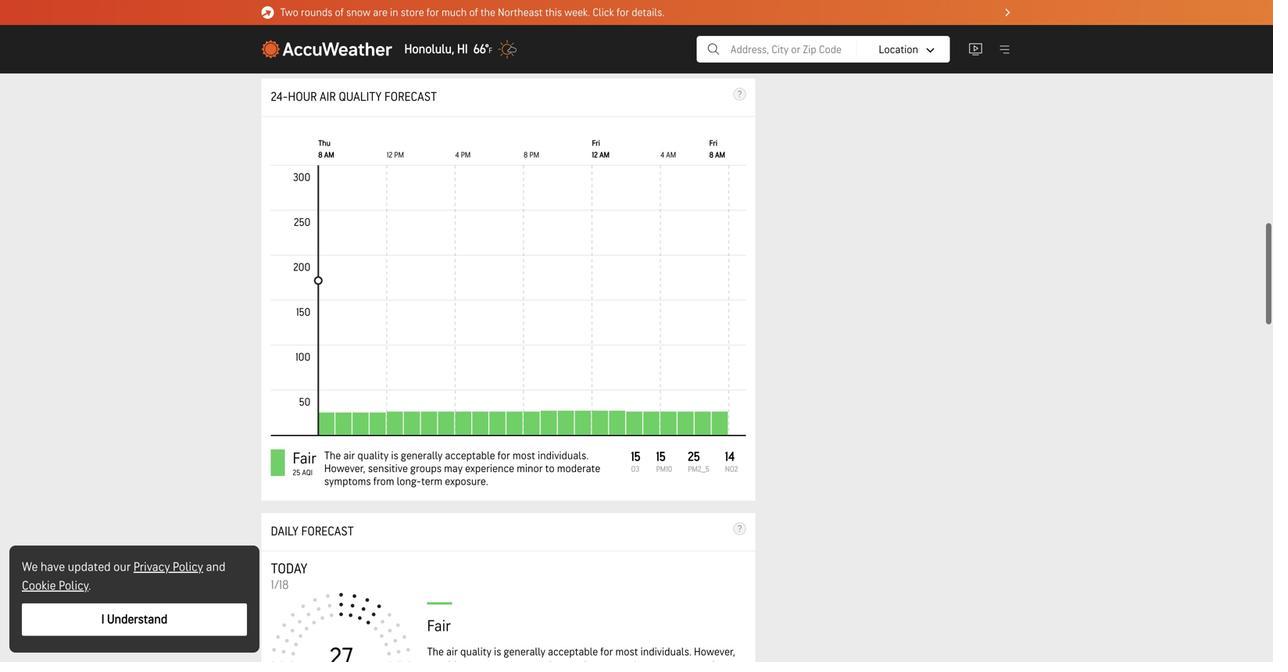 Task type: vqa. For each thing, say whether or not it's contained in the screenshot.
How within the How to know when air quality is poor and what to do about it
no



Task type: locate. For each thing, give the bounding box(es) containing it.
home
[[787, 0, 817, 8]]

25
[[688, 450, 701, 465], [293, 468, 300, 478]]

minor inside the air quality is generally acceptable for most individuals. however, sensitive groups may experience minor to moderate symptoms fro
[[576, 660, 602, 662]]

1 vertical spatial experience
[[525, 660, 574, 662]]

acceptable inside the air quality is generally acceptable for most individuals. however, sensitive groups may experience minor to moderate symptoms fro
[[548, 646, 598, 659]]

0 horizontal spatial policy
[[59, 579, 88, 594]]

daily
[[271, 524, 299, 539]]

to
[[546, 462, 555, 475], [605, 660, 614, 662]]

fair 25 aqi
[[293, 450, 317, 478]]

0 vertical spatial moderate
[[557, 462, 601, 475]]

0 horizontal spatial forecast
[[302, 524, 354, 539]]

0 horizontal spatial is
[[391, 450, 399, 462]]

quality
[[339, 89, 382, 105]]

0 horizontal spatial symptoms
[[324, 475, 371, 488]]

is inside the air quality is generally acceptable for most individuals. however, sensitive groups may experience minor to moderate symptoms from long-term exposure.
[[391, 450, 399, 462]]

1 horizontal spatial minor
[[576, 660, 602, 662]]

0 vertical spatial 25
[[688, 450, 701, 465]]

1 vertical spatial however,
[[694, 646, 736, 659]]

1 vertical spatial most
[[616, 646, 639, 659]]

moderate inside the air quality is generally acceptable for most individuals. however, sensitive groups may experience minor to moderate symptoms from long-term exposure.
[[557, 462, 601, 475]]

most
[[513, 450, 536, 462], [616, 646, 639, 659]]

0 horizontal spatial sensitive
[[368, 462, 408, 475]]

1 vertical spatial acceptable
[[548, 646, 598, 659]]

may inside the air quality is generally acceptable for most individuals. however, sensitive groups may experience minor to moderate symptoms from long-term exposure.
[[444, 462, 463, 475]]

0 horizontal spatial 15
[[631, 450, 641, 465]]

policy down "updated"
[[59, 579, 88, 594]]

groups inside the air quality is generally acceptable for most individuals. however, sensitive groups may experience minor to moderate symptoms fro
[[470, 660, 501, 662]]

moderate
[[557, 462, 601, 475], [617, 660, 660, 662]]

1 horizontal spatial 15
[[657, 450, 666, 465]]

updated
[[68, 560, 111, 575]]

1 horizontal spatial most
[[616, 646, 639, 659]]

sensitive inside the air quality is generally acceptable for most individuals. however, sensitive groups may experience minor to moderate symptoms fro
[[427, 660, 467, 662]]

1/18
[[271, 578, 289, 593]]

0 vertical spatial symptoms
[[324, 475, 371, 488]]

symptoms inside the air quality is generally acceptable for most individuals. however, sensitive groups may experience minor to moderate symptoms from long-term exposure.
[[324, 475, 371, 488]]

symptoms for the air quality is generally acceptable for most individuals. however, sensitive groups may experience minor to moderate symptoms fro
[[662, 660, 709, 662]]

i understand
[[102, 612, 168, 628]]

air
[[320, 89, 336, 105]]

cookie
[[22, 579, 56, 594]]

very unhealthy
[[417, 40, 475, 51]]

today
[[271, 561, 308, 578]]

0 horizontal spatial however,
[[324, 462, 366, 475]]

this
[[546, 6, 562, 19]]

of left snow
[[335, 6, 344, 19]]

1 vertical spatial minor
[[576, 660, 602, 662]]

hi
[[457, 42, 468, 57]]

0 horizontal spatial acceptable
[[445, 450, 495, 462]]

0 horizontal spatial moderate
[[557, 462, 601, 475]]

66°
[[474, 42, 489, 57]]

0 vertical spatial most
[[513, 450, 536, 462]]

is inside the air quality is generally acceptable for most individuals. however, sensitive groups may experience minor to moderate symptoms fro
[[494, 646, 502, 659]]

the for the air quality is generally acceptable for most individuals. however, sensitive groups may experience minor to moderate symptoms fro
[[427, 646, 444, 659]]

1 horizontal spatial policy
[[173, 560, 203, 575]]

15 left 15 pm10
[[631, 450, 641, 465]]

1 vertical spatial 25
[[293, 468, 300, 478]]

air inside the home air purifiers that can help filter out wildfire smoke
[[820, 0, 833, 8]]

1 horizontal spatial quality
[[461, 646, 492, 659]]

0 vertical spatial is
[[391, 450, 399, 462]]

0 horizontal spatial minor
[[517, 462, 543, 475]]

from
[[374, 475, 395, 488]]

the for the air quality is generally acceptable for most individuals. however, sensitive groups may experience minor to moderate symptoms from long-term exposure.
[[324, 450, 341, 462]]

home air purifiers that can help filter out wildfire smoke
[[787, 0, 933, 24]]

1 horizontal spatial of
[[469, 6, 478, 19]]

to inside the air quality is generally acceptable for most individuals. however, sensitive groups may experience minor to moderate symptoms fro
[[605, 660, 614, 662]]

quality inside the air quality is generally acceptable for most individuals. however, sensitive groups may experience minor to moderate symptoms from long-term exposure.
[[358, 450, 389, 462]]

of left the
[[469, 6, 478, 19]]

15 for 15 o3
[[631, 450, 641, 465]]

we
[[22, 560, 38, 575]]

however,
[[324, 462, 366, 475], [694, 646, 736, 659]]

air for the air quality is generally acceptable for most individuals. however, sensitive groups may experience minor to moderate symptoms from long-term exposure.
[[344, 450, 355, 462]]

1 15 from the left
[[631, 450, 641, 465]]

0 horizontal spatial may
[[444, 462, 463, 475]]

1 horizontal spatial groups
[[470, 660, 501, 662]]

fair
[[449, 18, 463, 29], [293, 450, 317, 468], [427, 617, 451, 636]]

and
[[206, 560, 226, 575]]

symptoms for the air quality is generally acceptable for most individuals. however, sensitive groups may experience minor to moderate symptoms from long-term exposure.
[[324, 475, 371, 488]]

f
[[489, 46, 493, 55]]

minor
[[517, 462, 543, 475], [576, 660, 602, 662]]

groups for the air quality is generally acceptable for most individuals. however, sensitive groups may experience minor to moderate symptoms from long-term exposure.
[[411, 462, 442, 475]]

air inside the air quality is generally acceptable for most individuals. however, sensitive groups may experience minor to moderate symptoms from long-term exposure.
[[344, 450, 355, 462]]

home air purifiers that can help filter out wildfire smoke link
[[775, 0, 1012, 56]]

1 vertical spatial groups
[[470, 660, 501, 662]]

0 horizontal spatial generally
[[401, 450, 443, 462]]

0 horizontal spatial 25
[[293, 468, 300, 478]]

0 horizontal spatial individuals.
[[538, 450, 589, 462]]

exposure.
[[445, 475, 489, 488]]

air
[[820, 0, 833, 8], [344, 450, 355, 462], [447, 646, 458, 659]]

1 horizontal spatial sensitive
[[427, 660, 467, 662]]

1 vertical spatial quality
[[461, 646, 492, 659]]

to for the air quality is generally acceptable for most individuals. however, sensitive groups may experience minor to moderate symptoms fro
[[605, 660, 614, 662]]

sensitive
[[368, 462, 408, 475], [427, 660, 467, 662]]

0 vertical spatial fair
[[449, 18, 463, 29]]

daily forecast
[[271, 524, 354, 539]]

1 horizontal spatial air
[[447, 646, 458, 659]]

1 horizontal spatial experience
[[525, 660, 574, 662]]

moderate inside the air quality is generally acceptable for most individuals. however, sensitive groups may experience minor to moderate symptoms fro
[[617, 660, 660, 662]]

0 vertical spatial sensitive
[[368, 462, 408, 475]]

2 vertical spatial air
[[447, 646, 458, 659]]

0 vertical spatial the
[[324, 450, 341, 462]]

acceptable inside the air quality is generally acceptable for most individuals. however, sensitive groups may experience minor to moderate symptoms from long-term exposure.
[[445, 450, 495, 462]]

0 vertical spatial generally
[[401, 450, 443, 462]]

however, inside the air quality is generally acceptable for most individuals. however, sensitive groups may experience minor to moderate symptoms from long-term exposure.
[[324, 462, 366, 475]]

sensitive for the air quality is generally acceptable for most individuals. however, sensitive groups may experience minor to moderate symptoms from long-term exposure.
[[368, 462, 408, 475]]

week.
[[565, 6, 591, 19]]

0 horizontal spatial quality
[[358, 450, 389, 462]]

1 vertical spatial may
[[503, 660, 522, 662]]

1 horizontal spatial generally
[[504, 646, 546, 659]]

0 vertical spatial may
[[444, 462, 463, 475]]

1 horizontal spatial symptoms
[[662, 660, 709, 662]]

0 horizontal spatial air
[[344, 450, 355, 462]]

the
[[481, 6, 496, 19]]

however, inside the air quality is generally acceptable for most individuals. however, sensitive groups may experience minor to moderate symptoms fro
[[694, 646, 736, 659]]

1 horizontal spatial forecast
[[385, 89, 437, 105]]

most inside the air quality is generally acceptable for most individuals. however, sensitive groups may experience minor to moderate symptoms from long-term exposure.
[[513, 450, 536, 462]]

1 horizontal spatial is
[[494, 646, 502, 659]]

25 left the aqi
[[293, 468, 300, 478]]

15
[[631, 450, 641, 465], [657, 450, 666, 465]]

0 vertical spatial unhealthy
[[593, 18, 632, 29]]

experience
[[465, 462, 515, 475], [525, 660, 574, 662]]

for
[[427, 6, 439, 19], [617, 6, 630, 19], [498, 450, 510, 462], [601, 646, 613, 659]]

have
[[41, 560, 65, 575]]

however, for the air quality is generally acceptable for most individuals. however, sensitive groups may experience minor to moderate symptoms from long-term exposure.
[[324, 462, 366, 475]]

1 vertical spatial to
[[605, 660, 614, 662]]

chevron right image
[[1006, 9, 1011, 16]]

generally for the air quality is generally acceptable for most individuals. however, sensitive groups may experience minor to moderate symptoms fro
[[504, 646, 546, 659]]

the air quality is generally acceptable for most individuals. however, sensitive groups may experience minor to moderate symptoms fro
[[427, 646, 736, 662]]

15 inside 15 pm10
[[657, 450, 666, 465]]

individuals.
[[538, 450, 589, 462], [641, 646, 692, 659]]

2 of from the left
[[469, 6, 478, 19]]

1 vertical spatial individuals.
[[641, 646, 692, 659]]

help
[[787, 9, 810, 24]]

2 horizontal spatial air
[[820, 0, 833, 8]]

individuals. inside the air quality is generally acceptable for most individuals. however, sensitive groups may experience minor to moderate symptoms fro
[[641, 646, 692, 659]]

breaking news image
[[262, 6, 274, 19]]

of
[[335, 6, 344, 19], [469, 6, 478, 19]]

location
[[879, 43, 919, 56]]

1 horizontal spatial however,
[[694, 646, 736, 659]]

minor for the air quality is generally acceptable for most individuals. however, sensitive groups may experience minor to moderate symptoms from long-term exposure.
[[517, 462, 543, 475]]

0 vertical spatial individuals.
[[538, 450, 589, 462]]

15 right 15 o3
[[657, 450, 666, 465]]

1 vertical spatial is
[[494, 646, 502, 659]]

1 vertical spatial air
[[344, 450, 355, 462]]

most inside the air quality is generally acceptable for most individuals. however, sensitive groups may experience minor to moderate symptoms fro
[[616, 646, 639, 659]]

experience inside the air quality is generally acceptable for most individuals. however, sensitive groups may experience minor to moderate symptoms fro
[[525, 660, 574, 662]]

to inside the air quality is generally acceptable for most individuals. however, sensitive groups may experience minor to moderate symptoms from long-term exposure.
[[546, 462, 555, 475]]

policy left "and"
[[173, 560, 203, 575]]

generally
[[401, 450, 443, 462], [504, 646, 546, 659]]

experience for the air quality is generally acceptable for most individuals. however, sensitive groups may experience minor to moderate symptoms from long-term exposure.
[[465, 462, 515, 475]]

groups
[[411, 462, 442, 475], [470, 660, 501, 662]]

1 vertical spatial sensitive
[[427, 660, 467, 662]]

that
[[881, 0, 902, 8]]

1 horizontal spatial 25
[[688, 450, 701, 465]]

may inside the air quality is generally acceptable for most individuals. however, sensitive groups may experience minor to moderate symptoms fro
[[503, 660, 522, 662]]

acceptable
[[445, 450, 495, 462], [548, 646, 598, 659]]

map region
[[262, 0, 756, 3]]

individuals. inside the air quality is generally acceptable for most individuals. however, sensitive groups may experience minor to moderate symptoms from long-term exposure.
[[538, 450, 589, 462]]

1 horizontal spatial may
[[503, 660, 522, 662]]

term
[[421, 475, 443, 488]]

acceptable for the air quality is generally acceptable for most individuals. however, sensitive groups may experience minor to moderate symptoms fro
[[548, 646, 598, 659]]

15 pm10
[[657, 450, 673, 474]]

aqi
[[302, 468, 313, 478]]

1 horizontal spatial moderate
[[617, 660, 660, 662]]

generally inside the air quality is generally acceptable for most individuals. however, sensitive groups may experience minor to moderate symptoms fro
[[504, 646, 546, 659]]

1 horizontal spatial to
[[605, 660, 614, 662]]

0 horizontal spatial most
[[513, 450, 536, 462]]

minor inside the air quality is generally acceptable for most individuals. however, sensitive groups may experience minor to moderate symptoms from long-term exposure.
[[517, 462, 543, 475]]

unhealthy
[[593, 18, 632, 29], [435, 40, 475, 51]]

0 vertical spatial quality
[[358, 450, 389, 462]]

1 vertical spatial the
[[427, 646, 444, 659]]

may for the air quality is generally acceptable for most individuals. however, sensitive groups may experience minor to moderate symptoms from long-term exposure.
[[444, 462, 463, 475]]

moderate for the air quality is generally acceptable for most individuals. however, sensitive groups may experience minor to moderate symptoms from long-term exposure.
[[557, 462, 601, 475]]

chevron down image
[[927, 48, 935, 53]]

however, for the air quality is generally acceptable for most individuals. however, sensitive groups may experience minor to moderate symptoms fro
[[694, 646, 736, 659]]

1 vertical spatial generally
[[504, 646, 546, 659]]

honolulu,
[[405, 42, 455, 57]]

0 vertical spatial to
[[546, 462, 555, 475]]

0 horizontal spatial unhealthy
[[435, 40, 475, 51]]

the
[[324, 450, 341, 462], [427, 646, 444, 659]]

0 horizontal spatial groups
[[411, 462, 442, 475]]

forecast right quality
[[385, 89, 437, 105]]

groups inside the air quality is generally acceptable for most individuals. however, sensitive groups may experience minor to moderate symptoms from long-term exposure.
[[411, 462, 442, 475]]

generally inside the air quality is generally acceptable for most individuals. however, sensitive groups may experience minor to moderate symptoms from long-term exposure.
[[401, 450, 443, 462]]

for inside the air quality is generally acceptable for most individuals. however, sensitive groups may experience minor to moderate symptoms from long-term exposure.
[[498, 450, 510, 462]]

air for the air quality is generally acceptable for most individuals. however, sensitive groups may experience minor to moderate symptoms fro
[[447, 646, 458, 659]]

0 horizontal spatial of
[[335, 6, 344, 19]]

is for the air quality is generally acceptable for most individuals. however, sensitive groups may experience minor to moderate symptoms fro
[[494, 646, 502, 659]]

the inside the air quality is generally acceptable for most individuals. however, sensitive groups may experience minor to moderate symptoms fro
[[427, 646, 444, 659]]

1 horizontal spatial the
[[427, 646, 444, 659]]

quality inside the air quality is generally acceptable for most individuals. however, sensitive groups may experience minor to moderate symptoms fro
[[461, 646, 492, 659]]

0 vertical spatial air
[[820, 0, 833, 8]]

0 vertical spatial forecast
[[385, 89, 437, 105]]

1 vertical spatial moderate
[[617, 660, 660, 662]]

0 vertical spatial policy
[[173, 560, 203, 575]]

smoke
[[900, 9, 933, 24]]

filter
[[813, 9, 836, 24]]

0 vertical spatial acceptable
[[445, 450, 495, 462]]

policy
[[173, 560, 203, 575], [59, 579, 88, 594]]

privacy policy link
[[134, 560, 203, 575]]

0 horizontal spatial the
[[324, 450, 341, 462]]

2 15 from the left
[[657, 450, 666, 465]]

forecast right 'daily'
[[302, 524, 354, 539]]

is
[[391, 450, 399, 462], [494, 646, 502, 659]]

1 horizontal spatial individuals.
[[641, 646, 692, 659]]

1 vertical spatial symptoms
[[662, 660, 709, 662]]

forecast
[[385, 89, 437, 105], [302, 524, 354, 539]]

0 vertical spatial minor
[[517, 462, 543, 475]]

1 horizontal spatial unhealthy
[[593, 18, 632, 29]]

2 vertical spatial fair
[[427, 617, 451, 636]]

air inside the air quality is generally acceptable for most individuals. however, sensitive groups may experience minor to moderate symptoms fro
[[447, 646, 458, 659]]

0 vertical spatial groups
[[411, 462, 442, 475]]

symptoms
[[324, 475, 371, 488], [662, 660, 709, 662]]

poor
[[519, 18, 537, 29]]

quality
[[358, 450, 389, 462], [461, 646, 492, 659]]

1 horizontal spatial acceptable
[[548, 646, 598, 659]]

0 vertical spatial experience
[[465, 462, 515, 475]]

the inside the air quality is generally acceptable for most individuals. however, sensitive groups may experience minor to moderate symptoms from long-term exposure.
[[324, 450, 341, 462]]

may
[[444, 462, 463, 475], [503, 660, 522, 662]]

sensitive inside the air quality is generally acceptable for most individuals. however, sensitive groups may experience minor to moderate symptoms from long-term exposure.
[[368, 462, 408, 475]]

0 horizontal spatial to
[[546, 462, 555, 475]]

symptoms inside the air quality is generally acceptable for most individuals. however, sensitive groups may experience minor to moderate symptoms fro
[[662, 660, 709, 662]]

is for the air quality is generally acceptable for most individuals. however, sensitive groups may experience minor to moderate symptoms from long-term exposure.
[[391, 450, 399, 462]]

individuals. for the air quality is generally acceptable for most individuals. however, sensitive groups may experience minor to moderate symptoms fro
[[641, 646, 692, 659]]

1 vertical spatial unhealthy
[[435, 40, 475, 51]]

25 right 15 pm10
[[688, 450, 701, 465]]

0 horizontal spatial experience
[[465, 462, 515, 475]]

two rounds of snow are in store for much of the northeast this week. click for details. link
[[262, 0, 1012, 25]]

experience inside the air quality is generally acceptable for most individuals. however, sensitive groups may experience minor to moderate symptoms from long-term exposure.
[[465, 462, 515, 475]]

0 vertical spatial however,
[[324, 462, 366, 475]]

15 for 15 pm10
[[657, 450, 666, 465]]

air for home air purifiers that can help filter out wildfire smoke
[[820, 0, 833, 8]]



Task type: describe. For each thing, give the bounding box(es) containing it.
acceptable for the air quality is generally acceptable for most individuals. however, sensitive groups may experience minor to moderate symptoms from long-term exposure.
[[445, 450, 495, 462]]

purifiers
[[836, 0, 878, 8]]

snow
[[346, 6, 371, 19]]

14 no2
[[726, 450, 739, 474]]

details.
[[632, 6, 665, 19]]

much
[[442, 6, 467, 19]]

store
[[401, 6, 424, 19]]

moderate for the air quality is generally acceptable for most individuals. however, sensitive groups may experience minor to moderate symptoms fro
[[617, 660, 660, 662]]

to for the air quality is generally acceptable for most individuals. however, sensitive groups may experience minor to moderate symptoms from long-term exposure.
[[546, 462, 555, 475]]

Address, City or Zip Code text field
[[731, 43, 919, 56]]

tooltip image
[[734, 88, 746, 100]]

most for the air quality is generally acceptable for most individuals. however, sensitive groups may experience minor to moderate symptoms fro
[[616, 646, 639, 659]]

no2
[[726, 465, 739, 474]]

quality for the air quality is generally acceptable for most individuals. however, sensitive groups may experience minor to moderate symptoms fro
[[461, 646, 492, 659]]

hamburger image
[[998, 42, 1012, 56]]

experience for the air quality is generally acceptable for most individuals. however, sensitive groups may experience minor to moderate symptoms fro
[[525, 660, 574, 662]]

two rounds of snow are in store for much of the northeast this week. click for details.
[[280, 6, 665, 19]]

25 inside the 25 pm2_5
[[688, 450, 701, 465]]

pm10
[[657, 465, 673, 474]]

1 vertical spatial forecast
[[302, 524, 354, 539]]

excellent
[[357, 18, 392, 29]]

quality for the air quality is generally acceptable for most individuals. however, sensitive groups may experience minor to moderate symptoms from long-term exposure.
[[358, 450, 389, 462]]

can
[[905, 0, 924, 8]]

i
[[102, 612, 104, 628]]

groups for the air quality is generally acceptable for most individuals. however, sensitive groups may experience minor to moderate symptoms fro
[[470, 660, 501, 662]]

minor for the air quality is generally acceptable for most individuals. however, sensitive groups may experience minor to moderate symptoms fro
[[576, 660, 602, 662]]

1 vertical spatial fair
[[293, 450, 317, 468]]

rounds
[[301, 6, 333, 19]]

cookie policy link
[[22, 579, 88, 594]]

today 1/18
[[271, 561, 308, 593]]

tooltip image
[[734, 523, 746, 535]]

25 pm2_5
[[688, 450, 710, 474]]

most for the air quality is generally acceptable for most individuals. however, sensitive groups may experience minor to moderate symptoms from long-term exposure.
[[513, 450, 536, 462]]

long-
[[397, 475, 421, 488]]

14
[[726, 450, 735, 465]]

understand
[[107, 612, 168, 628]]

15 o3
[[631, 450, 641, 474]]

the air quality is generally acceptable for most individuals. however, sensitive groups may experience minor to moderate symptoms from long-term exposure.
[[324, 450, 601, 488]]

may for the air quality is generally acceptable for most individuals. however, sensitive groups may experience minor to moderate symptoms fro
[[503, 660, 522, 662]]

search image
[[707, 40, 722, 59]]

1 vertical spatial policy
[[59, 579, 88, 594]]

very
[[417, 40, 433, 51]]

click
[[593, 6, 615, 19]]

out
[[839, 9, 857, 24]]

for inside the air quality is generally acceptable for most individuals. however, sensitive groups may experience minor to moderate symptoms fro
[[601, 646, 613, 659]]

two
[[280, 6, 299, 19]]

in
[[390, 6, 399, 19]]

honolulu, hi 66° f
[[405, 42, 493, 57]]

hour
[[288, 89, 317, 105]]

24-hour air quality forecast
[[271, 89, 437, 105]]

we have updated our privacy policy and cookie policy .
[[22, 560, 226, 594]]

o3
[[631, 465, 640, 474]]

.
[[88, 579, 91, 594]]

northeast
[[498, 6, 543, 19]]

sensitive for the air quality is generally acceptable for most individuals. however, sensitive groups may experience minor to moderate symptoms fro
[[427, 660, 467, 662]]

wildfire
[[859, 9, 897, 24]]

1 of from the left
[[335, 6, 344, 19]]

our
[[113, 560, 131, 575]]

individuals. for the air quality is generally acceptable for most individuals. however, sensitive groups may experience minor to moderate symptoms from long-term exposure.
[[538, 450, 589, 462]]

25 inside fair 25 aqi
[[293, 468, 300, 478]]

generally for the air quality is generally acceptable for most individuals. however, sensitive groups may experience minor to moderate symptoms from long-term exposure.
[[401, 450, 443, 462]]

privacy
[[134, 560, 170, 575]]

are
[[373, 6, 388, 19]]

24-
[[271, 89, 288, 105]]

pm2_5
[[688, 465, 710, 474]]



